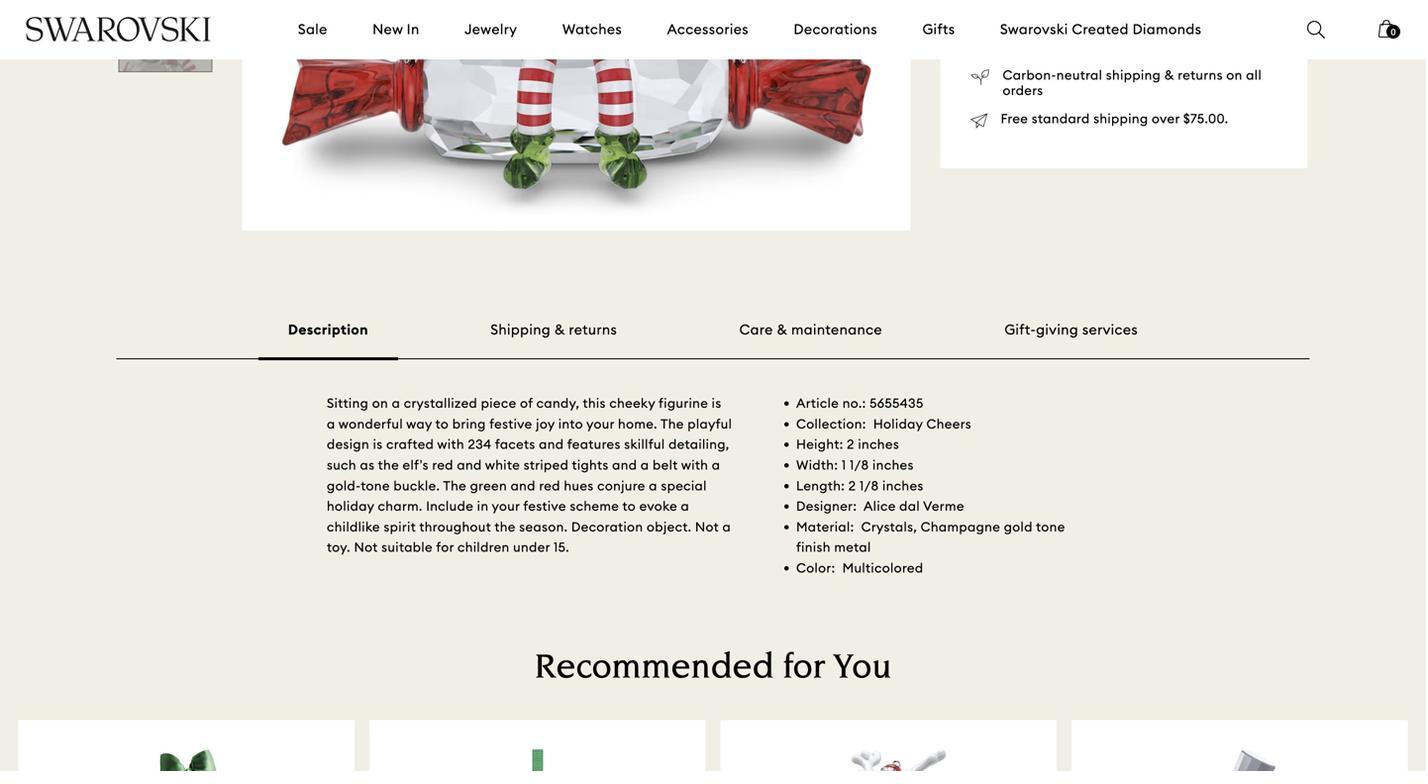Task type: describe. For each thing, give the bounding box(es) containing it.
1 vertical spatial 1/8
[[860, 478, 879, 494]]

0 vertical spatial festive
[[489, 416, 533, 432]]

a up wonderful
[[392, 395, 400, 412]]

tone inside article no.: 5655435 collection:        holiday cheers height: 2 inches width: 1 1/8 inches length: 2 1/8 inches designer:        alice dal verme material:        crystals, champagne gold tone finish metal color:        multicolored
[[1036, 519, 1066, 535]]

jewelry link
[[465, 20, 517, 39]]

1 horizontal spatial not
[[695, 519, 719, 535]]

care & maintenance link
[[740, 321, 883, 339]]

tab list containing description
[[116, 320, 1310, 361]]

object.
[[647, 519, 692, 535]]

diamonds
[[1133, 20, 1202, 38]]

metal
[[834, 540, 871, 556]]

include
[[426, 498, 474, 515]]

0
[[1391, 27, 1396, 37]]

a down special
[[681, 498, 690, 515]]

alice
[[864, 498, 896, 515]]

this
[[583, 395, 606, 412]]

you
[[834, 652, 892, 687]]

0 vertical spatial 2
[[847, 437, 855, 453]]

tights
[[572, 457, 609, 473]]

facets
[[495, 437, 536, 453]]

length:
[[796, 478, 845, 494]]

gold
[[1004, 519, 1033, 535]]

carbon-neutral shipping & returns on all orders
[[1003, 67, 1262, 99]]

orders
[[1003, 82, 1044, 99]]

features
[[567, 437, 621, 453]]

and up striped
[[539, 437, 564, 453]]

holiday
[[327, 498, 374, 515]]

special
[[661, 478, 707, 494]]

shipping for over
[[1094, 111, 1149, 127]]

skillful
[[624, 437, 665, 453]]

shipping & returns link
[[491, 321, 617, 339]]

0 vertical spatial inches
[[858, 437, 900, 453]]

0 horizontal spatial red
[[432, 457, 454, 473]]

green
[[470, 478, 507, 494]]

elf's
[[403, 457, 429, 473]]

1 horizontal spatial the
[[661, 416, 684, 432]]

5 of 5 group
[[118, 0, 212, 72]]

jewelry
[[465, 20, 517, 38]]

hues
[[564, 478, 594, 494]]

watches link
[[562, 20, 622, 39]]

sale link
[[298, 20, 328, 39]]

piece
[[481, 395, 517, 412]]

multicolored
[[843, 560, 924, 577]]

detailing,
[[669, 437, 730, 453]]

gift-
[[1005, 321, 1036, 339]]

1 vertical spatial 2
[[849, 478, 856, 494]]

crystallized
[[404, 395, 478, 412]]

decoration
[[571, 519, 643, 535]]

joy
[[536, 416, 555, 432]]

& inside carbon-neutral shipping & returns on all orders
[[1165, 67, 1175, 83]]

a right object.
[[723, 519, 731, 535]]

accessories link
[[667, 20, 749, 39]]

1 horizontal spatial is
[[712, 395, 722, 412]]

conjure
[[597, 478, 646, 494]]

recommended
[[535, 652, 774, 687]]

candy,
[[537, 395, 580, 412]]

tone inside sitting on a crystallized piece of candy, this cheeky figurine is a wonderful way to bring festive joy into your home. the playful design is crafted with 234 facets and features skillful detailing, such as the elf's red and white striped tights and a belt with a gold-tone buckle. the green and red hues conjure a special holiday charm. include in your festive scheme to evoke a childlike spirit throughout the season. decoration object. not a toy. not suitable for children under 15.
[[361, 478, 390, 494]]

over
[[1152, 111, 1180, 127]]

in
[[407, 20, 420, 38]]

decorations link
[[794, 20, 878, 39]]

15.
[[554, 540, 570, 556]]

no.: 5655435
[[843, 395, 924, 412]]

returns inside 'tab list'
[[569, 321, 617, 339]]

figurine
[[659, 395, 708, 412]]

to inside button
[[1118, 14, 1132, 31]]

bring
[[452, 416, 486, 432]]

crafted
[[386, 437, 434, 453]]

1 vertical spatial inches
[[873, 457, 914, 473]]

0 vertical spatial the
[[378, 457, 399, 473]]

2 holiday cheers dulcis elf - swarovski, 5655435 image from the left
[[242, 0, 911, 231]]

description tab panel
[[116, 360, 1310, 595]]

afterpay modal close button image
[[1090, 50, 1112, 72]]

gold-
[[327, 478, 361, 494]]

new in link
[[373, 20, 420, 39]]

white
[[485, 457, 520, 473]]

cart-mobile image image
[[1379, 20, 1395, 38]]

into
[[558, 416, 583, 432]]

sitting
[[327, 395, 369, 412]]

shipping
[[491, 321, 551, 339]]

new
[[373, 20, 403, 38]]

services
[[1083, 321, 1138, 339]]

on inside sitting on a crystallized piece of candy, this cheeky figurine is a wonderful way to bring festive joy into your home. the playful design is crafted with 234 facets and features skillful detailing, such as the elf's red and white striped tights and a belt with a gold-tone buckle. the green and red hues conjure a special holiday charm. include in your festive scheme to evoke a childlike spirit throughout the season. decoration object. not a toy. not suitable for children under 15.
[[372, 395, 388, 412]]

way
[[406, 416, 432, 432]]

width:
[[796, 457, 838, 473]]

gifts
[[923, 20, 955, 38]]

playful
[[688, 416, 732, 432]]

description link
[[258, 321, 398, 361]]

and up conjure on the left bottom of the page
[[612, 457, 637, 473]]

height:
[[796, 437, 844, 453]]

design
[[327, 437, 370, 453]]

dal
[[900, 498, 920, 515]]

1 horizontal spatial to
[[623, 498, 636, 515]]

afterpay modal close button button
[[1087, 47, 1115, 79]]

0 horizontal spatial not
[[354, 540, 378, 556]]

such
[[327, 457, 357, 473]]

wonderful
[[339, 416, 403, 432]]

free standard shipping over $75.00.
[[1001, 111, 1229, 127]]

add
[[1086, 14, 1114, 31]]

gifts link
[[923, 20, 955, 39]]

0 vertical spatial 1/8
[[850, 457, 869, 473]]



Task type: vqa. For each thing, say whether or not it's contained in the screenshot.
bottom shipping
yes



Task type: locate. For each thing, give the bounding box(es) containing it.
on
[[1227, 67, 1243, 83], [372, 395, 388, 412]]

1 horizontal spatial red
[[539, 478, 561, 494]]

2 right height:
[[847, 437, 855, 453]]

& up over
[[1165, 67, 1175, 83]]

1 vertical spatial on
[[372, 395, 388, 412]]

1 vertical spatial is
[[373, 437, 383, 453]]

1 vertical spatial for
[[783, 652, 825, 687]]

2 horizontal spatial &
[[1165, 67, 1175, 83]]

shipping for &
[[1106, 67, 1161, 83]]

charm.
[[378, 498, 423, 515]]

shipping image
[[970, 113, 988, 129]]

0 horizontal spatial &
[[555, 321, 565, 339]]

1 holiday cheers dulcis elf - swarovski, 5655435 image from the left
[[118, 0, 212, 72]]

0 horizontal spatial on
[[372, 395, 388, 412]]

to down conjure on the left bottom of the page
[[623, 498, 636, 515]]

belt
[[653, 457, 678, 473]]

2 vertical spatial inches
[[883, 478, 924, 494]]

accessories
[[667, 20, 749, 38]]

red down striped
[[539, 478, 561, 494]]

returns inside carbon-neutral shipping & returns on all orders
[[1178, 67, 1223, 83]]

0 vertical spatial with
[[437, 437, 465, 453]]

throughout
[[419, 519, 491, 535]]

0 horizontal spatial the
[[443, 478, 467, 494]]

1 vertical spatial festive
[[523, 498, 566, 515]]

decorations
[[794, 20, 878, 38]]

0 horizontal spatial for
[[436, 540, 454, 556]]

0 horizontal spatial is
[[373, 437, 383, 453]]

1 vertical spatial the
[[443, 478, 467, 494]]

your down the this
[[587, 416, 615, 432]]

evoke
[[640, 498, 678, 515]]

buckle.
[[394, 478, 440, 494]]

the up children
[[495, 519, 516, 535]]

1 horizontal spatial for
[[783, 652, 825, 687]]

not
[[695, 519, 719, 535], [354, 540, 378, 556]]

spirit
[[384, 519, 416, 535]]

cheeky
[[610, 395, 655, 412]]

1 horizontal spatial on
[[1227, 67, 1243, 83]]

finish
[[796, 540, 831, 556]]

sustainable image
[[970, 69, 990, 85]]

with
[[437, 437, 465, 453], [681, 457, 709, 473]]

1 horizontal spatial your
[[587, 416, 615, 432]]

not right object.
[[695, 519, 719, 535]]

inches
[[858, 437, 900, 453], [873, 457, 914, 473], [883, 478, 924, 494]]

recommended for you
[[535, 652, 892, 687]]

1 vertical spatial red
[[539, 478, 561, 494]]

on inside carbon-neutral shipping & returns on all orders
[[1227, 67, 1243, 83]]

tab list
[[116, 320, 1310, 361]]

2 vertical spatial to
[[623, 498, 636, 515]]

on left all
[[1227, 67, 1243, 83]]

1 vertical spatial not
[[354, 540, 378, 556]]

red
[[432, 457, 454, 473], [539, 478, 561, 494]]

a down detailing,
[[712, 457, 721, 473]]

0 vertical spatial for
[[436, 540, 454, 556]]

1 vertical spatial your
[[492, 498, 520, 515]]

returns up $75.00.
[[1178, 67, 1223, 83]]

crystals, champagne
[[861, 519, 1001, 535]]

and
[[539, 437, 564, 453], [457, 457, 482, 473], [612, 457, 637, 473], [511, 478, 536, 494]]

with down bring
[[437, 437, 465, 453]]

toy.
[[327, 540, 351, 556]]

in
[[477, 498, 489, 515]]

& right 'care' in the right of the page
[[777, 321, 788, 339]]

returns right shipping
[[569, 321, 617, 339]]

and down 234 on the bottom left of page
[[457, 457, 482, 473]]

0 horizontal spatial tone
[[361, 478, 390, 494]]

not down childlike
[[354, 540, 378, 556]]

holiday
[[874, 416, 923, 432]]

0 horizontal spatial holiday cheers dulcis elf - swarovski, 5655435 image
[[118, 0, 212, 72]]

childlike
[[327, 519, 380, 535]]

the down figurine
[[661, 416, 684, 432]]

created
[[1072, 20, 1129, 38]]

gift-giving services
[[1005, 321, 1138, 339]]

2 horizontal spatial to
[[1118, 14, 1132, 31]]

the
[[378, 457, 399, 473], [495, 519, 516, 535]]

a
[[392, 395, 400, 412], [327, 416, 335, 432], [641, 457, 649, 473], [712, 457, 721, 473], [649, 478, 658, 494], [681, 498, 690, 515], [723, 519, 731, 535]]

season.
[[519, 519, 568, 535]]

1 horizontal spatial &
[[777, 321, 788, 339]]

bag
[[1136, 14, 1163, 31]]

to down crystallized
[[436, 416, 449, 432]]

tone right gold
[[1036, 519, 1066, 535]]

all
[[1246, 67, 1262, 83]]

0 vertical spatial to
[[1118, 14, 1132, 31]]

add to bag button
[[970, 0, 1278, 47]]

a up evoke on the bottom left of the page
[[649, 478, 658, 494]]

1 horizontal spatial the
[[495, 519, 516, 535]]

& right shipping
[[555, 321, 565, 339]]

free
[[1001, 111, 1028, 127]]

0 horizontal spatial with
[[437, 437, 465, 453]]

1/8 right 1
[[850, 457, 869, 473]]

description
[[288, 321, 368, 339]]

returns
[[1178, 67, 1223, 83], [569, 321, 617, 339]]

2 right length:
[[849, 478, 856, 494]]

festive up facets
[[489, 416, 533, 432]]

as
[[360, 457, 375, 473]]

scheme
[[570, 498, 619, 515]]

under
[[513, 540, 550, 556]]

0 vertical spatial tone
[[361, 478, 390, 494]]

234
[[468, 437, 492, 453]]

0 vertical spatial is
[[712, 395, 722, 412]]

2
[[847, 437, 855, 453], [849, 478, 856, 494]]

& for shipping & returns
[[555, 321, 565, 339]]

festive
[[489, 416, 533, 432], [523, 498, 566, 515]]

your right in
[[492, 498, 520, 515]]

carbon-
[[1003, 67, 1057, 83]]

cheers
[[927, 416, 972, 432]]

tone down as
[[361, 478, 390, 494]]

sale
[[298, 20, 328, 38]]

0 vertical spatial on
[[1227, 67, 1243, 83]]

0 horizontal spatial returns
[[569, 321, 617, 339]]

for left you
[[783, 652, 825, 687]]

product slide element
[[16, 721, 1411, 772]]

with down detailing,
[[681, 457, 709, 473]]

1 horizontal spatial holiday cheers dulcis elf - swarovski, 5655435 image
[[242, 0, 911, 231]]

on up wonderful
[[372, 395, 388, 412]]

0 horizontal spatial to
[[436, 416, 449, 432]]

shipping down carbon-neutral shipping & returns on all orders
[[1094, 111, 1149, 127]]

is down wonderful
[[373, 437, 383, 453]]

1 horizontal spatial with
[[681, 457, 709, 473]]

new in
[[373, 20, 420, 38]]

1 vertical spatial tone
[[1036, 519, 1066, 535]]

festive up season.
[[523, 498, 566, 515]]

shipping inside carbon-neutral shipping & returns on all orders
[[1106, 67, 1161, 83]]

1 vertical spatial with
[[681, 457, 709, 473]]

shipping up free standard shipping over $75.00. on the top
[[1106, 67, 1161, 83]]

search image image
[[1308, 21, 1325, 39]]

1 horizontal spatial tone
[[1036, 519, 1066, 535]]

the up include
[[443, 478, 467, 494]]

1 vertical spatial the
[[495, 519, 516, 535]]

giving
[[1036, 321, 1079, 339]]

0 vertical spatial not
[[695, 519, 719, 535]]

and down white
[[511, 478, 536, 494]]

0 vertical spatial returns
[[1178, 67, 1223, 83]]

a down sitting
[[327, 416, 335, 432]]

1 vertical spatial shipping
[[1094, 111, 1149, 127]]

shipping & returns
[[491, 321, 617, 339]]

0 vertical spatial your
[[587, 416, 615, 432]]

0 horizontal spatial the
[[378, 457, 399, 473]]

1 horizontal spatial returns
[[1178, 67, 1223, 83]]

watches
[[562, 20, 622, 38]]

is up "playful"
[[712, 395, 722, 412]]

the right as
[[378, 457, 399, 473]]

standard
[[1032, 111, 1090, 127]]

sitting on a crystallized piece of candy, this cheeky figurine is a wonderful way to bring festive joy into your home. the playful design is crafted with 234 facets and features skillful detailing, such as the elf's red and white striped tights and a belt with a gold-tone buckle. the green and red hues conjure a special holiday charm. include in your festive scheme to evoke a childlike spirit throughout the season. decoration object. not a toy. not suitable for children under 15.
[[327, 395, 732, 556]]

article
[[796, 395, 839, 412]]

1 vertical spatial to
[[436, 416, 449, 432]]

for down throughout
[[436, 540, 454, 556]]

verme
[[923, 498, 965, 515]]

0 vertical spatial shipping
[[1106, 67, 1161, 83]]

1/8 up alice
[[860, 478, 879, 494]]

a left belt
[[641, 457, 649, 473]]

suitable
[[382, 540, 433, 556]]

swarovski
[[1000, 20, 1069, 38]]

swarovski image
[[25, 17, 212, 42]]

0 vertical spatial red
[[432, 457, 454, 473]]

& for care & maintenance
[[777, 321, 788, 339]]

holiday cheers dulcis elf - swarovski, 5655435 image
[[118, 0, 212, 72], [242, 0, 911, 231]]

shipping
[[1106, 67, 1161, 83], [1094, 111, 1149, 127]]

&
[[1165, 67, 1175, 83], [555, 321, 565, 339], [777, 321, 788, 339]]

neutral
[[1057, 67, 1103, 83]]

care & maintenance
[[740, 321, 883, 339]]

article no.: 5655435 collection:        holiday cheers height: 2 inches width: 1 1/8 inches length: 2 1/8 inches designer:        alice dal verme material:        crystals, champagne gold tone finish metal color:        multicolored
[[796, 395, 1066, 577]]

0 vertical spatial the
[[661, 416, 684, 432]]

swarovski created diamonds
[[1000, 20, 1202, 38]]

1 vertical spatial returns
[[569, 321, 617, 339]]

care
[[740, 321, 773, 339]]

0 horizontal spatial your
[[492, 498, 520, 515]]

for inside sitting on a crystallized piece of candy, this cheeky figurine is a wonderful way to bring festive joy into your home. the playful design is crafted with 234 facets and features skillful detailing, such as the elf's red and white striped tights and a belt with a gold-tone buckle. the green and red hues conjure a special holiday charm. include in your festive scheme to evoke a childlike spirit throughout the season. decoration object. not a toy. not suitable for children under 15.
[[436, 540, 454, 556]]

to left bag
[[1118, 14, 1132, 31]]

$75.00.
[[1184, 111, 1229, 127]]

for
[[436, 540, 454, 556], [783, 652, 825, 687]]

to
[[1118, 14, 1132, 31], [436, 416, 449, 432], [623, 498, 636, 515]]

red right elf's
[[432, 457, 454, 473]]

add to bag
[[1086, 14, 1163, 31]]

0 link
[[1379, 18, 1401, 52]]

1
[[842, 457, 846, 473]]

the
[[661, 416, 684, 432], [443, 478, 467, 494]]



